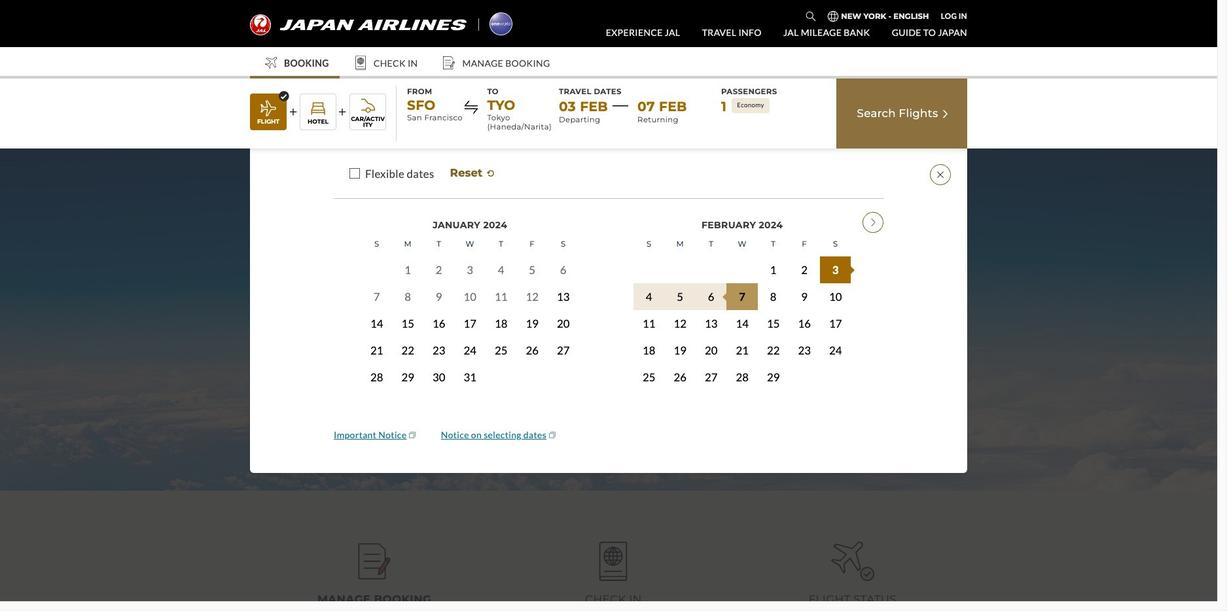 Task type: locate. For each thing, give the bounding box(es) containing it.
tab list
[[255, 533, 973, 612]]

1 wednesday element from the left
[[455, 232, 486, 257]]

close image
[[930, 164, 951, 185]]

2 saturday element from the left
[[820, 232, 851, 257]]

sunday element
[[361, 232, 393, 257], [634, 232, 665, 257]]

1 horizontal spatial thursday element
[[758, 232, 789, 257]]

1 horizontal spatial monday element
[[665, 232, 696, 257]]

1 monday element from the left
[[393, 232, 424, 257]]

thursday element for friday element for 2nd tuesday element from left
[[758, 232, 789, 257]]

tuesday element
[[424, 232, 455, 257], [696, 232, 727, 257]]

monday element
[[393, 232, 424, 257], [665, 232, 696, 257]]

2 thursday element from the left
[[758, 232, 789, 257]]

1 horizontal spatial sunday element
[[634, 232, 665, 257]]

friday element for 1st tuesday element from the left
[[517, 232, 548, 257]]

1 friday element from the left
[[517, 232, 548, 257]]

monday element for sunday element associated with 2nd tuesday element from left
[[665, 232, 696, 257]]

2 monday element from the left
[[665, 232, 696, 257]]

2 wednesday element from the left
[[727, 232, 758, 257]]

0 horizontal spatial saturday element
[[548, 232, 579, 257]]

0 horizontal spatial tuesday element
[[424, 232, 455, 257]]

2 tuesday element from the left
[[696, 232, 727, 257]]

2 sunday element from the left
[[634, 232, 665, 257]]

0 horizontal spatial sunday element
[[361, 232, 393, 257]]

friday element
[[517, 232, 548, 257], [789, 232, 820, 257]]

thursday element for 1st tuesday element from the left's friday element
[[486, 232, 517, 257]]

0 horizontal spatial friday element
[[517, 232, 548, 257]]

friday element for 2nd tuesday element from left
[[789, 232, 820, 257]]

1 saturday element from the left
[[548, 232, 579, 257]]

2 friday element from the left
[[789, 232, 820, 257]]

wednesday element
[[455, 232, 486, 257], [727, 232, 758, 257]]

saturday element
[[548, 232, 579, 257], [820, 232, 851, 257]]

1 sunday element from the left
[[361, 232, 393, 257]]

monday element for sunday element corresponding to 1st tuesday element from the left
[[393, 232, 424, 257]]

1 horizontal spatial friday element
[[789, 232, 820, 257]]

1 thursday element from the left
[[486, 232, 517, 257]]

0 horizontal spatial monday element
[[393, 232, 424, 257]]

0 horizontal spatial wednesday element
[[455, 232, 486, 257]]

1 horizontal spatial saturday element
[[820, 232, 851, 257]]

reset image
[[486, 168, 496, 179]]

1 horizontal spatial wednesday element
[[727, 232, 758, 257]]

1 tuesday element from the left
[[424, 232, 455, 257]]

0 horizontal spatial thursday element
[[486, 232, 517, 257]]

sunday element for 2nd tuesday element from left
[[634, 232, 665, 257]]

japan airlines image
[[250, 14, 467, 35]]

wednesday element for 2nd tuesday element from left
[[727, 232, 758, 257]]

thursday element
[[486, 232, 517, 257], [758, 232, 789, 257]]

1 horizontal spatial tuesday element
[[696, 232, 727, 257]]



Task type: describe. For each thing, give the bounding box(es) containing it.
one world image
[[490, 12, 513, 35]]

saturday element for 1st tuesday element from the left's friday element
[[548, 232, 579, 257]]

saturday element for friday element for 2nd tuesday element from left
[[820, 232, 851, 257]]

sunday element for 1st tuesday element from the left
[[361, 232, 393, 257]]

wednesday element for 1st tuesday element from the left
[[455, 232, 486, 257]]



